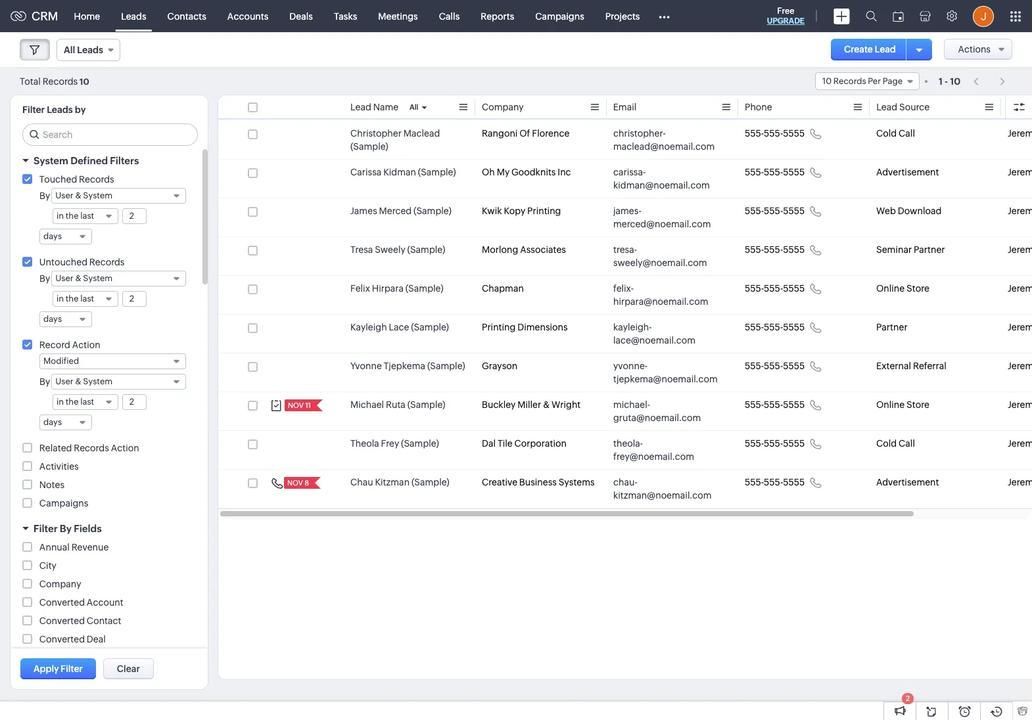 Task type: describe. For each thing, give the bounding box(es) containing it.
home link
[[63, 0, 111, 32]]

related
[[39, 443, 72, 454]]

filter by fields
[[34, 523, 102, 534]]

james- merced@noemail.com link
[[613, 204, 718, 231]]

online store for felix- hirpara@noemail.com
[[876, 283, 929, 294]]

jerem for christopher- maclead@noemail.com
[[1008, 128, 1032, 139]]

christopher
[[350, 128, 402, 139]]

records for 10
[[833, 76, 866, 86]]

all leads
[[64, 45, 103, 55]]

external referral
[[876, 361, 946, 371]]

jerem for felix- hirpara@noemail.com
[[1008, 283, 1032, 294]]

total
[[20, 76, 41, 86]]

miller
[[517, 400, 541, 410]]

deals
[[289, 11, 313, 21]]

lead source
[[876, 102, 929, 112]]

records for total
[[42, 76, 78, 86]]

frey@noemail.com
[[613, 452, 694, 462]]

filter inside button
[[61, 664, 83, 674]]

11
[[305, 402, 311, 410]]

1 vertical spatial printing
[[482, 322, 516, 333]]

florence
[[532, 128, 569, 139]]

1 horizontal spatial printing
[[527, 206, 561, 216]]

kitzman@noemail.com
[[613, 490, 712, 501]]

1 vertical spatial campaigns
[[39, 498, 88, 509]]

profile image
[[973, 6, 994, 27]]

record action
[[39, 340, 100, 350]]

defined
[[71, 155, 108, 166]]

(sample) for yvonne tjepkema (sample)
[[427, 361, 465, 371]]

system inside dropdown button
[[34, 155, 68, 166]]

5555 for theola- frey@noemail.com
[[783, 438, 805, 449]]

1
[[939, 76, 943, 86]]

theola
[[350, 438, 379, 449]]

jerem for tresa- sweely@noemail.com
[[1008, 245, 1032, 255]]

kayleigh
[[350, 322, 387, 333]]

carissa kidman (sample) link
[[350, 166, 456, 179]]

last for untouched
[[80, 294, 94, 304]]

converted deal
[[39, 634, 106, 645]]

chau kitzman (sample) link
[[350, 476, 449, 489]]

in the last for untouched
[[57, 294, 94, 304]]

christopher- maclead@noemail.com
[[613, 128, 715, 152]]

converted for converted deal
[[39, 634, 85, 645]]

5555 for michael- gruta@noemail.com
[[783, 400, 805, 410]]

555-555-5555 for carissa- kidman@noemail.com
[[745, 167, 805, 177]]

felix-
[[613, 283, 634, 294]]

christopher maclead (sample)
[[350, 128, 440, 152]]

tasks link
[[323, 0, 368, 32]]

theola-
[[613, 438, 643, 449]]

0 vertical spatial action
[[72, 340, 100, 350]]

10 records per page
[[822, 76, 903, 86]]

revenue
[[71, 542, 109, 553]]

by down touched
[[39, 191, 50, 201]]

printing dimensions
[[482, 322, 568, 333]]

tjepkema@noemail.com
[[613, 374, 718, 385]]

accounts
[[227, 11, 268, 21]]

hirpara
[[372, 283, 404, 294]]

lead name
[[350, 102, 398, 112]]

felix hirpara (sample) link
[[350, 282, 443, 295]]

corporation
[[514, 438, 567, 449]]

jerem for carissa- kidman@noemail.com
[[1008, 167, 1032, 177]]

contacts link
[[157, 0, 217, 32]]

felix hirpara (sample)
[[350, 283, 443, 294]]

5555 for james- merced@noemail.com
[[783, 206, 805, 216]]

5555 for tresa- sweely@noemail.com
[[783, 245, 805, 255]]

in for untouched
[[57, 294, 64, 304]]

create menu image
[[834, 8, 850, 24]]

chapman
[[482, 283, 524, 294]]

& down "modified"
[[75, 377, 81, 387]]

clear
[[117, 664, 140, 674]]

converted for converted contact
[[39, 616, 85, 626]]

nov 8 link
[[284, 477, 310, 489]]

the for touched
[[66, 211, 79, 221]]

tresa sweely (sample) link
[[350, 243, 445, 256]]

(sample) for michael ruta (sample)
[[407, 400, 445, 410]]

(sample) for james merced (sample)
[[414, 206, 451, 216]]

o
[[1031, 102, 1032, 112]]

days for touched records
[[43, 231, 62, 241]]

create
[[844, 44, 873, 55]]

rangoni of florence
[[482, 128, 569, 139]]

last for touched
[[80, 211, 94, 221]]

apply filter
[[34, 664, 83, 674]]

1 horizontal spatial campaigns
[[535, 11, 584, 21]]

3 user from the top
[[55, 377, 73, 387]]

chau
[[350, 477, 373, 488]]

online for felix- hirpara@noemail.com
[[876, 283, 905, 294]]

call for theola- frey@noemail.com
[[899, 438, 915, 449]]

systems
[[559, 477, 595, 488]]

converted account
[[39, 598, 123, 608]]

555-555-5555 for theola- frey@noemail.com
[[745, 438, 805, 449]]

download
[[898, 206, 942, 216]]

wright
[[552, 400, 581, 410]]

account
[[87, 598, 123, 608]]

james merced (sample)
[[350, 206, 451, 216]]

filters
[[110, 155, 139, 166]]

kayleigh lace (sample) link
[[350, 321, 449, 334]]

source
[[899, 102, 929, 112]]

10 inside field
[[822, 76, 832, 86]]

system defined filters
[[34, 155, 139, 166]]

dal tile corporation
[[482, 438, 567, 449]]

user & system field for touched records
[[51, 188, 186, 204]]

3 the from the top
[[66, 397, 79, 407]]

call for christopher- maclead@noemail.com
[[899, 128, 915, 139]]

christopher maclead (sample) link
[[350, 127, 469, 153]]

3 in the last from the top
[[57, 397, 94, 407]]

10 for total records 10
[[80, 77, 89, 86]]

oh my goodknits inc
[[482, 167, 571, 177]]

jerem for james- merced@noemail.com
[[1008, 206, 1032, 216]]

cold call for christopher- maclead@noemail.com
[[876, 128, 915, 139]]

phone
[[745, 102, 772, 112]]

lead for lead source
[[876, 102, 897, 112]]

(sample) for carissa kidman (sample)
[[418, 167, 456, 177]]

(sample) for theola frey (sample)
[[401, 438, 439, 449]]

lead inside button
[[875, 44, 896, 55]]

online store for michael- gruta@noemail.com
[[876, 400, 929, 410]]

1 vertical spatial partner
[[876, 322, 908, 333]]

create menu element
[[826, 0, 858, 32]]

(sample) for kayleigh lace (sample)
[[411, 322, 449, 333]]

5555 for felix- hirpara@noemail.com
[[783, 283, 805, 294]]

jerem for chau- kitzman@noemail.com
[[1008, 477, 1032, 488]]

buckley miller & wright
[[482, 400, 581, 410]]

search image
[[866, 11, 877, 22]]

Search text field
[[23, 124, 197, 145]]

converted contact
[[39, 616, 121, 626]]

gruta@noemail.com
[[613, 413, 701, 423]]

activities
[[39, 461, 79, 472]]

(sample) for chau kitzman (sample)
[[411, 477, 449, 488]]

1 vertical spatial company
[[39, 579, 81, 590]]

calls link
[[428, 0, 470, 32]]

user & system for touched
[[55, 191, 112, 200]]

10 for 1 - 10
[[950, 76, 960, 86]]

james
[[350, 206, 377, 216]]

seminar
[[876, 245, 912, 255]]

campaigns link
[[525, 0, 595, 32]]

jerem for theola- frey@noemail.com
[[1008, 438, 1032, 449]]

(sample) for felix hirpara (sample)
[[405, 283, 443, 294]]

create lead button
[[831, 39, 909, 60]]

online for michael- gruta@noemail.com
[[876, 400, 905, 410]]

2 horizontal spatial leads
[[121, 11, 146, 21]]

2
[[906, 695, 910, 703]]

lead for lead o
[[1008, 102, 1029, 112]]

5555 for kayleigh- lace@noemail.com
[[783, 322, 805, 333]]

oh
[[482, 167, 495, 177]]

michael-
[[613, 400, 650, 410]]

records for related
[[74, 443, 109, 454]]

home
[[74, 11, 100, 21]]

reports link
[[470, 0, 525, 32]]

profile element
[[965, 0, 1002, 32]]

& down untouched records
[[75, 273, 81, 283]]

3 last from the top
[[80, 397, 94, 407]]



Task type: vqa. For each thing, say whether or not it's contained in the screenshot.


Task type: locate. For each thing, give the bounding box(es) containing it.
0 vertical spatial days
[[43, 231, 62, 241]]

the down untouched
[[66, 294, 79, 304]]

tresa
[[350, 245, 373, 255]]

(sample) right frey
[[401, 438, 439, 449]]

1 in from the top
[[57, 211, 64, 221]]

goodknits
[[511, 167, 556, 177]]

0 vertical spatial user
[[55, 191, 73, 200]]

0 vertical spatial printing
[[527, 206, 561, 216]]

1 vertical spatial converted
[[39, 616, 85, 626]]

3 days from the top
[[43, 417, 62, 427]]

1 days field from the top
[[39, 229, 92, 245]]

lace
[[389, 322, 409, 333]]

555-555-5555 for tresa- sweely@noemail.com
[[745, 245, 805, 255]]

sweely@noemail.com
[[613, 258, 707, 268]]

1 vertical spatial user & system field
[[51, 271, 186, 287]]

in the last for touched
[[57, 211, 94, 221]]

2 vertical spatial days
[[43, 417, 62, 427]]

records inside field
[[833, 76, 866, 86]]

lead down page
[[876, 102, 897, 112]]

2 user & system from the top
[[55, 273, 112, 283]]

yvonne- tjepkema@noemail.com link
[[613, 360, 718, 386]]

10
[[950, 76, 960, 86], [822, 76, 832, 86], [80, 77, 89, 86]]

in down "modified"
[[57, 397, 64, 407]]

3 555-555-5555 from the top
[[745, 206, 805, 216]]

the for untouched
[[66, 294, 79, 304]]

carissa-
[[613, 167, 646, 177]]

in the last field down untouched records
[[53, 291, 118, 307]]

2 horizontal spatial 10
[[950, 76, 960, 86]]

converted down "converted contact"
[[39, 634, 85, 645]]

1 vertical spatial cold call
[[876, 438, 915, 449]]

2 cold from the top
[[876, 438, 897, 449]]

0 vertical spatial advertisement
[[876, 167, 939, 177]]

(sample) right lace
[[411, 322, 449, 333]]

james- merced@noemail.com
[[613, 206, 711, 229]]

1 vertical spatial in the last field
[[53, 291, 118, 307]]

user & system field down untouched records
[[51, 271, 186, 287]]

last up related records action
[[80, 397, 94, 407]]

(sample) right merced on the top left of the page
[[414, 206, 451, 216]]

9 555-555-5555 from the top
[[745, 438, 805, 449]]

filter by fields button
[[11, 517, 208, 540]]

in the last field
[[53, 208, 118, 224], [53, 291, 118, 307], [53, 394, 118, 410]]

1 days from the top
[[43, 231, 62, 241]]

2 last from the top
[[80, 294, 94, 304]]

chau- kitzman@noemail.com link
[[613, 476, 718, 502]]

1 the from the top
[[66, 211, 79, 221]]

1 horizontal spatial partner
[[914, 245, 945, 255]]

1 - 10
[[939, 76, 960, 86]]

michael- gruta@noemail.com
[[613, 400, 701, 423]]

All Leads field
[[57, 39, 120, 61]]

michael- gruta@noemail.com link
[[613, 398, 718, 425]]

2 vertical spatial user & system
[[55, 377, 112, 387]]

1 user from the top
[[55, 191, 73, 200]]

online store down external referral
[[876, 400, 929, 410]]

8 jerem from the top
[[1008, 400, 1032, 410]]

0 vertical spatial nov
[[288, 402, 304, 410]]

system down touched records
[[83, 191, 112, 200]]

7 jerem from the top
[[1008, 361, 1032, 371]]

leads for all leads
[[77, 45, 103, 55]]

2 vertical spatial user
[[55, 377, 73, 387]]

filter inside 'dropdown button'
[[34, 523, 58, 534]]

by down untouched
[[39, 273, 50, 284]]

name
[[373, 102, 398, 112]]

2 5555 from the top
[[783, 167, 805, 177]]

4 555-555-5555 from the top
[[745, 245, 805, 255]]

leads right 'home'
[[121, 11, 146, 21]]

records right untouched
[[89, 257, 125, 268]]

lead left o
[[1008, 102, 1029, 112]]

0 vertical spatial company
[[482, 102, 524, 112]]

days field for touched
[[39, 229, 92, 245]]

5555 for carissa- kidman@noemail.com
[[783, 167, 805, 177]]

records right related
[[74, 443, 109, 454]]

1 vertical spatial last
[[80, 294, 94, 304]]

555-555-5555 for michael- gruta@noemail.com
[[745, 400, 805, 410]]

(sample) right tjepkema
[[427, 361, 465, 371]]

days field for untouched
[[39, 312, 92, 327]]

0 vertical spatial online
[[876, 283, 905, 294]]

3 user & system field from the top
[[51, 374, 186, 390]]

1 converted from the top
[[39, 598, 85, 608]]

2 vertical spatial the
[[66, 397, 79, 407]]

online down external
[[876, 400, 905, 410]]

by down "modified"
[[39, 377, 50, 387]]

hirpara@noemail.com
[[613, 296, 708, 307]]

user
[[55, 191, 73, 200], [55, 273, 73, 283], [55, 377, 73, 387]]

0 vertical spatial in the last
[[57, 211, 94, 221]]

leads left by
[[47, 105, 73, 115]]

calls
[[439, 11, 460, 21]]

untouched records
[[39, 257, 125, 268]]

5555 for chau- kitzman@noemail.com
[[783, 477, 805, 488]]

by
[[75, 105, 86, 115]]

4 5555 from the top
[[783, 245, 805, 255]]

7 5555 from the top
[[783, 361, 805, 371]]

in the last field for untouched
[[53, 291, 118, 307]]

0 vertical spatial the
[[66, 211, 79, 221]]

contact
[[87, 616, 121, 626]]

nov for michael
[[288, 402, 304, 410]]

yvonne-
[[613, 361, 648, 371]]

& down touched records
[[75, 191, 81, 200]]

converted up converted deal
[[39, 616, 85, 626]]

felix- hirpara@noemail.com link
[[613, 282, 718, 308]]

theola frey (sample)
[[350, 438, 439, 449]]

user down untouched
[[55, 273, 73, 283]]

records down defined
[[79, 174, 114, 185]]

2 cold call from the top
[[876, 438, 915, 449]]

0 vertical spatial user & system field
[[51, 188, 186, 204]]

5555 for christopher- maclead@noemail.com
[[783, 128, 805, 139]]

3 5555 from the top
[[783, 206, 805, 216]]

9 5555 from the top
[[783, 438, 805, 449]]

in down untouched
[[57, 294, 64, 304]]

6 555-555-5555 from the top
[[745, 322, 805, 333]]

related records action
[[39, 443, 139, 454]]

1 in the last field from the top
[[53, 208, 118, 224]]

0 horizontal spatial campaigns
[[39, 498, 88, 509]]

1 vertical spatial filter
[[34, 523, 58, 534]]

1 vertical spatial store
[[907, 400, 929, 410]]

filter down total
[[22, 105, 45, 115]]

5 5555 from the top
[[783, 283, 805, 294]]

all up total records 10
[[64, 45, 75, 55]]

the down touched records
[[66, 211, 79, 221]]

(sample) for tresa sweely (sample)
[[407, 245, 445, 255]]

2 days field from the top
[[39, 312, 92, 327]]

theola frey (sample) link
[[350, 437, 439, 450]]

1 vertical spatial call
[[899, 438, 915, 449]]

(sample) down christopher
[[350, 141, 388, 152]]

user & system field for untouched records
[[51, 271, 186, 287]]

9 jerem from the top
[[1008, 438, 1032, 449]]

6 5555 from the top
[[783, 322, 805, 333]]

online down seminar
[[876, 283, 905, 294]]

call
[[899, 128, 915, 139], [899, 438, 915, 449]]

campaigns right reports 'link'
[[535, 11, 584, 21]]

in the last field up related records action
[[53, 394, 118, 410]]

1 last from the top
[[80, 211, 94, 221]]

10 right -
[[950, 76, 960, 86]]

2 call from the top
[[899, 438, 915, 449]]

5555 for yvonne- tjepkema@noemail.com
[[783, 361, 805, 371]]

theola- frey@noemail.com link
[[613, 437, 718, 463]]

store for michael- gruta@noemail.com
[[907, 400, 929, 410]]

Modified field
[[39, 354, 186, 369]]

michael
[[350, 400, 384, 410]]

free
[[777, 6, 794, 16]]

days field up untouched
[[39, 229, 92, 245]]

2 the from the top
[[66, 294, 79, 304]]

(sample) inside "link"
[[418, 167, 456, 177]]

days up related
[[43, 417, 62, 427]]

record
[[39, 340, 70, 350]]

2 vertical spatial in
[[57, 397, 64, 407]]

leads link
[[111, 0, 157, 32]]

1 call from the top
[[899, 128, 915, 139]]

yvonne tjepkema (sample) link
[[350, 360, 465, 373]]

10 left per
[[822, 76, 832, 86]]

1 horizontal spatial leads
[[77, 45, 103, 55]]

store for felix- hirpara@noemail.com
[[907, 283, 929, 294]]

james merced (sample) link
[[350, 204, 451, 218]]

2 user from the top
[[55, 273, 73, 283]]

seminar partner
[[876, 245, 945, 255]]

1 vertical spatial in the last
[[57, 294, 94, 304]]

1 advertisement from the top
[[876, 167, 939, 177]]

2 in the last field from the top
[[53, 291, 118, 307]]

buckley
[[482, 400, 516, 410]]

10 inside total records 10
[[80, 77, 89, 86]]

contacts
[[167, 11, 206, 21]]

jerem for michael- gruta@noemail.com
[[1008, 400, 1032, 410]]

online store
[[876, 283, 929, 294], [876, 400, 929, 410]]

nov inside nov 8 link
[[287, 479, 303, 487]]

records for untouched
[[89, 257, 125, 268]]

nov for chau
[[287, 479, 303, 487]]

records left per
[[833, 76, 866, 86]]

chau kitzman (sample)
[[350, 477, 449, 488]]

2 online store from the top
[[876, 400, 929, 410]]

1 cold from the top
[[876, 128, 897, 139]]

in the last down untouched records
[[57, 294, 94, 304]]

0 vertical spatial online store
[[876, 283, 929, 294]]

cold for theola- frey@noemail.com
[[876, 438, 897, 449]]

1 vertical spatial days
[[43, 314, 62, 324]]

annual
[[39, 542, 70, 553]]

my
[[497, 167, 510, 177]]

advertisement for chau- kitzman@noemail.com
[[876, 477, 939, 488]]

0 vertical spatial days field
[[39, 229, 92, 245]]

1 vertical spatial user
[[55, 273, 73, 283]]

jerem for kayleigh- lace@noemail.com
[[1008, 322, 1032, 333]]

1 vertical spatial cold
[[876, 438, 897, 449]]

user down "modified"
[[55, 377, 73, 387]]

tresa-
[[613, 245, 637, 255]]

1 vertical spatial the
[[66, 294, 79, 304]]

lead
[[875, 44, 896, 55], [350, 102, 371, 112], [876, 102, 897, 112], [1008, 102, 1029, 112]]

555-555-5555 for yvonne- tjepkema@noemail.com
[[745, 361, 805, 371]]

store down seminar partner
[[907, 283, 929, 294]]

0 vertical spatial store
[[907, 283, 929, 294]]

0 horizontal spatial 10
[[80, 77, 89, 86]]

last down touched records
[[80, 211, 94, 221]]

2 in from the top
[[57, 294, 64, 304]]

all inside field
[[64, 45, 75, 55]]

michael ruta (sample) link
[[350, 398, 445, 412]]

Other Modules field
[[650, 6, 679, 27]]

1 user & system from the top
[[55, 191, 112, 200]]

associates
[[520, 245, 566, 255]]

0 vertical spatial cold
[[876, 128, 897, 139]]

1 store from the top
[[907, 283, 929, 294]]

days field up related
[[39, 415, 92, 431]]

3 converted from the top
[[39, 634, 85, 645]]

navigation
[[967, 72, 1012, 91]]

2 555-555-5555 from the top
[[745, 167, 805, 177]]

(sample) right ruta
[[407, 400, 445, 410]]

in the last field down touched records
[[53, 208, 118, 224]]

nov left 11
[[288, 402, 304, 410]]

(sample) inside christopher maclead (sample)
[[350, 141, 388, 152]]

555-555-5555 for chau- kitzman@noemail.com
[[745, 477, 805, 488]]

(sample) right kitzman
[[411, 477, 449, 488]]

user & system for untouched
[[55, 273, 112, 283]]

1 in the last from the top
[[57, 211, 94, 221]]

2 user & system field from the top
[[51, 271, 186, 287]]

records for touched
[[79, 174, 114, 185]]

jerem for yvonne- tjepkema@noemail.com
[[1008, 361, 1032, 371]]

6 jerem from the top
[[1008, 322, 1032, 333]]

2 online from the top
[[876, 400, 905, 410]]

filter for filter by fields
[[34, 523, 58, 534]]

1 vertical spatial online
[[876, 400, 905, 410]]

0 vertical spatial all
[[64, 45, 75, 55]]

filter right apply
[[61, 664, 83, 674]]

3 jerem from the top
[[1008, 206, 1032, 216]]

free upgrade
[[767, 6, 805, 26]]

user down touched
[[55, 191, 73, 200]]

tjepkema
[[384, 361, 425, 371]]

carissa
[[350, 167, 381, 177]]

search element
[[858, 0, 885, 32]]

cold call for theola- frey@noemail.com
[[876, 438, 915, 449]]

last down untouched records
[[80, 294, 94, 304]]

printing up grayson
[[482, 322, 516, 333]]

1 vertical spatial days field
[[39, 312, 92, 327]]

None text field
[[123, 209, 146, 224], [123, 292, 146, 306], [123, 395, 146, 410], [123, 209, 146, 224], [123, 292, 146, 306], [123, 395, 146, 410]]

0 vertical spatial partner
[[914, 245, 945, 255]]

2 days from the top
[[43, 314, 62, 324]]

1 vertical spatial leads
[[77, 45, 103, 55]]

10 up by
[[80, 77, 89, 86]]

0 vertical spatial in the last field
[[53, 208, 118, 224]]

User & System field
[[51, 188, 186, 204], [51, 271, 186, 287], [51, 374, 186, 390]]

by
[[39, 191, 50, 201], [39, 273, 50, 284], [39, 377, 50, 387], [60, 523, 72, 534]]

0 vertical spatial last
[[80, 211, 94, 221]]

maclead
[[403, 128, 440, 139]]

0 vertical spatial call
[[899, 128, 915, 139]]

2 store from the top
[[907, 400, 929, 410]]

8 5555 from the top
[[783, 400, 805, 410]]

jerem
[[1008, 128, 1032, 139], [1008, 167, 1032, 177], [1008, 206, 1032, 216], [1008, 245, 1032, 255], [1008, 283, 1032, 294], [1008, 322, 1032, 333], [1008, 361, 1032, 371], [1008, 400, 1032, 410], [1008, 438, 1032, 449], [1008, 477, 1032, 488]]

1 555-555-5555 from the top
[[745, 128, 805, 139]]

555-555-5555 for kayleigh- lace@noemail.com
[[745, 322, 805, 333]]

in the last field for touched
[[53, 208, 118, 224]]

1 vertical spatial action
[[111, 443, 139, 454]]

system down untouched records
[[83, 273, 112, 283]]

3 days field from the top
[[39, 415, 92, 431]]

0 vertical spatial campaigns
[[535, 11, 584, 21]]

(sample) for christopher maclead (sample)
[[350, 141, 388, 152]]

referral
[[913, 361, 946, 371]]

2 vertical spatial in the last field
[[53, 394, 118, 410]]

0 horizontal spatial partner
[[876, 322, 908, 333]]

system down modified field
[[83, 377, 112, 387]]

by up annual revenue
[[60, 523, 72, 534]]

lead right create
[[875, 44, 896, 55]]

company up "rangoni"
[[482, 102, 524, 112]]

crm
[[32, 9, 58, 23]]

4 jerem from the top
[[1008, 245, 1032, 255]]

(sample) right kidman
[[418, 167, 456, 177]]

0 vertical spatial converted
[[39, 598, 85, 608]]

records up filter leads by
[[42, 76, 78, 86]]

user for untouched
[[55, 273, 73, 283]]

days up record
[[43, 314, 62, 324]]

store down external referral
[[907, 400, 929, 410]]

james-
[[613, 206, 641, 216]]

advertisement for carissa- kidman@noemail.com
[[876, 167, 939, 177]]

555-555-5555 for christopher- maclead@noemail.com
[[745, 128, 805, 139]]

nov inside nov 11 link
[[288, 402, 304, 410]]

all
[[64, 45, 75, 55], [410, 103, 418, 111]]

5555
[[783, 128, 805, 139], [783, 167, 805, 177], [783, 206, 805, 216], [783, 245, 805, 255], [783, 283, 805, 294], [783, 322, 805, 333], [783, 361, 805, 371], [783, 400, 805, 410], [783, 438, 805, 449], [783, 477, 805, 488]]

online store down seminar partner
[[876, 283, 929, 294]]

0 horizontal spatial leads
[[47, 105, 73, 115]]

3 in the last field from the top
[[53, 394, 118, 410]]

of
[[519, 128, 530, 139]]

reports
[[481, 11, 514, 21]]

partner
[[914, 245, 945, 255], [876, 322, 908, 333]]

8 555-555-5555 from the top
[[745, 400, 805, 410]]

2 vertical spatial in the last
[[57, 397, 94, 407]]

2 vertical spatial converted
[[39, 634, 85, 645]]

1 horizontal spatial 10
[[822, 76, 832, 86]]

10 5555 from the top
[[783, 477, 805, 488]]

0 vertical spatial user & system
[[55, 191, 112, 200]]

2 jerem from the top
[[1008, 167, 1032, 177]]

nov left 8 at the bottom of page
[[287, 479, 303, 487]]

1 vertical spatial user & system
[[55, 273, 112, 283]]

leads inside field
[[77, 45, 103, 55]]

days field up the record action
[[39, 312, 92, 327]]

1 vertical spatial advertisement
[[876, 477, 939, 488]]

8
[[304, 479, 309, 487]]

kwik kopy printing
[[482, 206, 561, 216]]

printing right the kopy
[[527, 206, 561, 216]]

by inside filter by fields 'dropdown button'
[[60, 523, 72, 534]]

& right "miller"
[[543, 400, 550, 410]]

1 online from the top
[[876, 283, 905, 294]]

system up touched
[[34, 155, 68, 166]]

partner right seminar
[[914, 245, 945, 255]]

yvonne- tjepkema@noemail.com
[[613, 361, 718, 385]]

user & system down "modified"
[[55, 377, 112, 387]]

1 horizontal spatial all
[[410, 103, 418, 111]]

filter for filter leads by
[[22, 105, 45, 115]]

3 user & system from the top
[[55, 377, 112, 387]]

3 in from the top
[[57, 397, 64, 407]]

in for touched
[[57, 211, 64, 221]]

tresa sweely (sample)
[[350, 245, 445, 255]]

0 vertical spatial in
[[57, 211, 64, 221]]

felix
[[350, 283, 370, 294]]

user & system down untouched records
[[55, 273, 112, 283]]

0 vertical spatial cold call
[[876, 128, 915, 139]]

0 horizontal spatial company
[[39, 579, 81, 590]]

in the last down touched records
[[57, 211, 94, 221]]

user & system
[[55, 191, 112, 200], [55, 273, 112, 283], [55, 377, 112, 387]]

notes
[[39, 480, 64, 490]]

converted for converted account
[[39, 598, 85, 608]]

1 5555 from the top
[[783, 128, 805, 139]]

2 advertisement from the top
[[876, 477, 939, 488]]

converted up "converted contact"
[[39, 598, 85, 608]]

0 horizontal spatial all
[[64, 45, 75, 55]]

1 online store from the top
[[876, 283, 929, 294]]

days up untouched
[[43, 231, 62, 241]]

0 vertical spatial filter
[[22, 105, 45, 115]]

row group containing christopher maclead (sample)
[[218, 121, 1032, 509]]

web download
[[876, 206, 942, 216]]

2 in the last from the top
[[57, 294, 94, 304]]

kidman
[[383, 167, 416, 177]]

1 vertical spatial in
[[57, 294, 64, 304]]

1 vertical spatial nov
[[287, 479, 303, 487]]

2 vertical spatial user & system field
[[51, 374, 186, 390]]

1 vertical spatial all
[[410, 103, 418, 111]]

tile
[[498, 438, 512, 449]]

1 user & system field from the top
[[51, 188, 186, 204]]

apply filter button
[[20, 659, 96, 680]]

10 jerem from the top
[[1008, 477, 1032, 488]]

1 horizontal spatial action
[[111, 443, 139, 454]]

company down city
[[39, 579, 81, 590]]

campaigns down notes
[[39, 498, 88, 509]]

user & system down touched records
[[55, 191, 112, 200]]

555-555-5555 for felix- hirpara@noemail.com
[[745, 283, 805, 294]]

2 converted from the top
[[39, 616, 85, 626]]

cold for christopher- maclead@noemail.com
[[876, 128, 897, 139]]

days field
[[39, 229, 92, 245], [39, 312, 92, 327], [39, 415, 92, 431]]

7 555-555-5555 from the top
[[745, 361, 805, 371]]

5 jerem from the top
[[1008, 283, 1032, 294]]

in the last down "modified"
[[57, 397, 94, 407]]

kayleigh lace (sample)
[[350, 322, 449, 333]]

annual revenue
[[39, 542, 109, 553]]

0 horizontal spatial printing
[[482, 322, 516, 333]]

user & system field down modified field
[[51, 374, 186, 390]]

10 555-555-5555 from the top
[[745, 477, 805, 488]]

all for all leads
[[64, 45, 75, 55]]

2 vertical spatial days field
[[39, 415, 92, 431]]

2 vertical spatial filter
[[61, 664, 83, 674]]

leads down 'home'
[[77, 45, 103, 55]]

user & system field down the filters
[[51, 188, 186, 204]]

email
[[613, 102, 637, 112]]

frey
[[381, 438, 399, 449]]

user for touched
[[55, 191, 73, 200]]

accounts link
[[217, 0, 279, 32]]

partner up external
[[876, 322, 908, 333]]

all up 'maclead'
[[410, 103, 418, 111]]

(sample) right sweely
[[407, 245, 445, 255]]

days for untouched records
[[43, 314, 62, 324]]

1 vertical spatial online store
[[876, 400, 929, 410]]

lead left name
[[350, 102, 371, 112]]

the down "modified"
[[66, 397, 79, 407]]

555-555-5555 for james- merced@noemail.com
[[745, 206, 805, 216]]

city
[[39, 561, 56, 571]]

online
[[876, 283, 905, 294], [876, 400, 905, 410]]

1 cold call from the top
[[876, 128, 915, 139]]

2 vertical spatial last
[[80, 397, 94, 407]]

5 555-555-5555 from the top
[[745, 283, 805, 294]]

2 vertical spatial leads
[[47, 105, 73, 115]]

in down touched
[[57, 211, 64, 221]]

calendar image
[[893, 11, 904, 21]]

0 horizontal spatial action
[[72, 340, 100, 350]]

1 horizontal spatial company
[[482, 102, 524, 112]]

0 vertical spatial leads
[[121, 11, 146, 21]]

(sample) right hirpara
[[405, 283, 443, 294]]

filter up annual
[[34, 523, 58, 534]]

all for all
[[410, 103, 418, 111]]

row group
[[218, 121, 1032, 509]]

10 Records Per Page field
[[815, 72, 920, 90]]

leads for filter leads by
[[47, 105, 73, 115]]

morlong associates
[[482, 245, 566, 255]]

system defined filters button
[[11, 149, 208, 172]]

1 jerem from the top
[[1008, 128, 1032, 139]]

merced
[[379, 206, 412, 216]]

lead for lead name
[[350, 102, 371, 112]]



